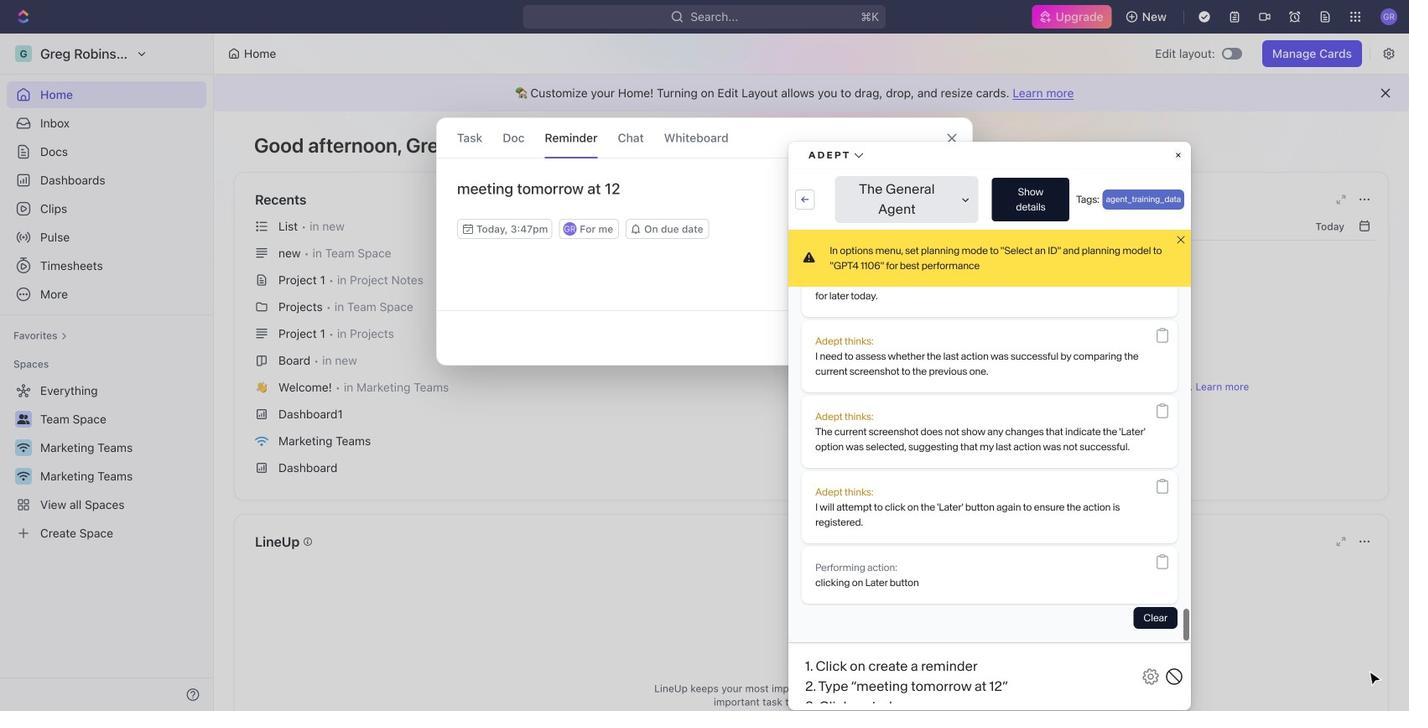 Task type: vqa. For each thing, say whether or not it's contained in the screenshot.
JM
no



Task type: describe. For each thing, give the bounding box(es) containing it.
sidebar navigation
[[0, 34, 214, 712]]



Task type: locate. For each thing, give the bounding box(es) containing it.
tree inside sidebar navigation
[[7, 378, 206, 547]]

alert
[[214, 75, 1410, 112]]

Reminder na﻿me or type '/' for commands text field
[[437, 179, 973, 219]]

dialog
[[436, 117, 974, 366]]

wifi image
[[255, 436, 269, 447]]

tree
[[7, 378, 206, 547]]



